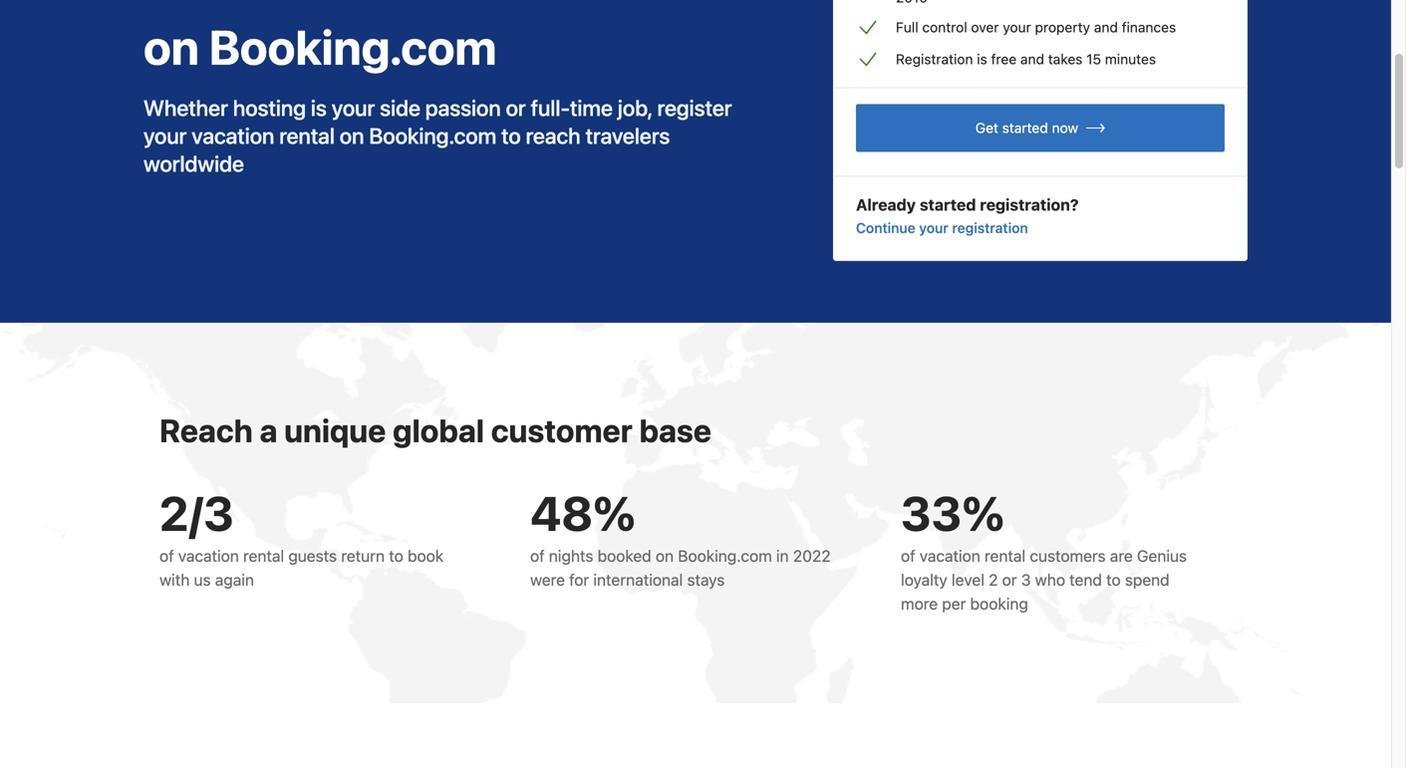 Task type: describe. For each thing, give the bounding box(es) containing it.
free
[[992, 51, 1017, 67]]

were
[[530, 571, 565, 590]]

for
[[569, 571, 589, 590]]

already
[[856, 195, 916, 214]]

per
[[942, 594, 966, 613]]

reach a unique global customer base
[[160, 412, 712, 449]]

your right over
[[1003, 19, 1032, 35]]

more
[[901, 594, 938, 613]]

genius
[[1137, 547, 1188, 566]]

over
[[972, 19, 999, 35]]

get started now
[[976, 120, 1079, 136]]

rental for 33%
[[985, 547, 1026, 566]]

book
[[408, 547, 444, 566]]

or inside 33% of vacation rental customers are genius loyalty level 2 or 3 who tend to spend more per booking
[[1003, 571, 1017, 590]]

customers
[[1030, 547, 1106, 566]]

now
[[1052, 120, 1079, 136]]

passion
[[425, 95, 501, 121]]

worldwide
[[144, 151, 244, 177]]

0 horizontal spatial and
[[1021, 51, 1045, 67]]

global
[[393, 412, 484, 449]]

job,
[[618, 95, 653, 121]]

0 vertical spatial booking.com
[[209, 19, 497, 75]]

reach
[[526, 123, 581, 149]]

33% of vacation rental customers are genius loyalty level 2 or 3 who tend to spend more per booking
[[901, 485, 1188, 613]]

whether hosting is your side passion or full-time job, register your vacation rental on booking.com to reach travelers worldwide
[[144, 95, 732, 177]]

or inside whether hosting is your side passion or full-time job, register your vacation rental on booking.com to reach travelers worldwide
[[506, 95, 526, 121]]

with
[[160, 571, 190, 590]]

vacation inside whether hosting is your side passion or full-time job, register your vacation rental on booking.com to reach travelers worldwide
[[192, 123, 275, 149]]

again
[[215, 571, 254, 590]]

base
[[640, 412, 712, 449]]

1 horizontal spatial is
[[977, 51, 988, 67]]

booking.com inside whether hosting is your side passion or full-time job, register your vacation rental on booking.com to reach travelers worldwide
[[369, 123, 497, 149]]

us
[[194, 571, 211, 590]]

of for 2/3
[[160, 547, 174, 566]]

2/3 of vacation rental guests return to book with us again
[[160, 485, 444, 590]]

travelers
[[586, 123, 670, 149]]

return
[[341, 547, 385, 566]]

already started registration? continue your registration
[[856, 195, 1079, 236]]

side
[[380, 95, 421, 121]]

of for 48%
[[530, 547, 545, 566]]

property
[[1035, 19, 1091, 35]]

a
[[260, 412, 278, 449]]

your inside the already started registration? continue your registration
[[920, 220, 949, 236]]

48%
[[530, 485, 636, 541]]

takes
[[1049, 51, 1083, 67]]

nights
[[549, 547, 594, 566]]

vacation for 33%
[[920, 547, 981, 566]]

finances
[[1122, 19, 1177, 35]]

full control over your property and finances
[[896, 19, 1177, 35]]

3
[[1022, 571, 1031, 590]]

on booking.com
[[144, 19, 497, 75]]

booked
[[598, 547, 652, 566]]

2022
[[793, 547, 831, 566]]



Task type: vqa. For each thing, say whether or not it's contained in the screenshot.


Task type: locate. For each thing, give the bounding box(es) containing it.
1 vertical spatial and
[[1021, 51, 1045, 67]]

international
[[594, 571, 683, 590]]

started right get
[[1003, 120, 1049, 136]]

2 vertical spatial on
[[656, 547, 674, 566]]

rental up 2
[[985, 547, 1026, 566]]

0 horizontal spatial started
[[920, 195, 976, 214]]

of for 33%
[[901, 547, 916, 566]]

started inside get started now link
[[1003, 120, 1049, 136]]

rental
[[279, 123, 335, 149], [243, 547, 284, 566], [985, 547, 1026, 566]]

2 horizontal spatial to
[[1107, 571, 1121, 590]]

0 vertical spatial is
[[977, 51, 988, 67]]

registration
[[896, 51, 974, 67]]

2 horizontal spatial on
[[656, 547, 674, 566]]

0 horizontal spatial is
[[311, 95, 327, 121]]

level
[[952, 571, 985, 590]]

to left reach
[[502, 123, 521, 149]]

vacation for 2/3
[[178, 547, 239, 566]]

your
[[1003, 19, 1032, 35], [332, 95, 375, 121], [144, 123, 187, 149], [920, 220, 949, 236]]

loyalty
[[901, 571, 948, 590]]

minutes
[[1105, 51, 1157, 67]]

unique
[[284, 412, 386, 449]]

booking
[[971, 594, 1029, 613]]

on up international
[[656, 547, 674, 566]]

of up were
[[530, 547, 545, 566]]

continue your registration link
[[856, 218, 1029, 238]]

2
[[989, 571, 998, 590]]

1 horizontal spatial started
[[1003, 120, 1049, 136]]

vacation up us
[[178, 547, 239, 566]]

registration?
[[980, 195, 1079, 214]]

time
[[570, 95, 613, 121]]

vacation inside 2/3 of vacation rental guests return to book with us again
[[178, 547, 239, 566]]

rental up again at the left bottom
[[243, 547, 284, 566]]

rental down hosting
[[279, 123, 335, 149]]

are
[[1110, 547, 1133, 566]]

booking.com up the stays
[[678, 547, 772, 566]]

who
[[1036, 571, 1066, 590]]

0 horizontal spatial to
[[389, 547, 404, 566]]

booking.com inside 48% of nights booked on booking.com in 2022 were for international stays
[[678, 547, 772, 566]]

2 vertical spatial booking.com
[[678, 547, 772, 566]]

is left free
[[977, 51, 988, 67]]

your left side
[[332, 95, 375, 121]]

0 vertical spatial and
[[1094, 19, 1118, 35]]

or left the full-
[[506, 95, 526, 121]]

started inside the already started registration? continue your registration
[[920, 195, 976, 214]]

your right the continue
[[920, 220, 949, 236]]

1 vertical spatial to
[[389, 547, 404, 566]]

tend
[[1070, 571, 1103, 590]]

to down the are
[[1107, 571, 1121, 590]]

vacation up level on the bottom right of page
[[920, 547, 981, 566]]

1 vertical spatial on
[[340, 123, 364, 149]]

rental inside 2/3 of vacation rental guests return to book with us again
[[243, 547, 284, 566]]

booking.com down passion
[[369, 123, 497, 149]]

register
[[658, 95, 732, 121]]

vacation
[[192, 123, 275, 149], [178, 547, 239, 566], [920, 547, 981, 566]]

your down "whether" at the left top of page
[[144, 123, 187, 149]]

2/3
[[160, 485, 234, 541]]

of inside 2/3 of vacation rental guests return to book with us again
[[160, 547, 174, 566]]

started
[[1003, 120, 1049, 136], [920, 195, 976, 214]]

is
[[977, 51, 988, 67], [311, 95, 327, 121]]

and up 15
[[1094, 19, 1118, 35]]

1 horizontal spatial or
[[1003, 571, 1017, 590]]

of inside 33% of vacation rental customers are genius loyalty level 2 or 3 who tend to spend more per booking
[[901, 547, 916, 566]]

is inside whether hosting is your side passion or full-time job, register your vacation rental on booking.com to reach travelers worldwide
[[311, 95, 327, 121]]

of up loyalty
[[901, 547, 916, 566]]

get started now link
[[856, 104, 1225, 152]]

to inside 33% of vacation rental customers are genius loyalty level 2 or 3 who tend to spend more per booking
[[1107, 571, 1121, 590]]

0 horizontal spatial of
[[160, 547, 174, 566]]

1 vertical spatial is
[[311, 95, 327, 121]]

3 of from the left
[[901, 547, 916, 566]]

full-
[[531, 95, 570, 121]]

and
[[1094, 19, 1118, 35], [1021, 51, 1045, 67]]

booking.com up side
[[209, 19, 497, 75]]

started for now
[[1003, 120, 1049, 136]]

whether
[[144, 95, 228, 121]]

1 horizontal spatial and
[[1094, 19, 1118, 35]]

in
[[777, 547, 789, 566]]

full
[[896, 19, 919, 35]]

spend
[[1125, 571, 1170, 590]]

registration
[[953, 220, 1029, 236]]

on inside whether hosting is your side passion or full-time job, register your vacation rental on booking.com to reach travelers worldwide
[[340, 123, 364, 149]]

registration is free and takes 15 minutes
[[896, 51, 1157, 67]]

on down on booking.com
[[340, 123, 364, 149]]

rental inside whether hosting is your side passion or full-time job, register your vacation rental on booking.com to reach travelers worldwide
[[279, 123, 335, 149]]

0 vertical spatial or
[[506, 95, 526, 121]]

vacation down hosting
[[192, 123, 275, 149]]

0 vertical spatial on
[[144, 19, 199, 75]]

stays
[[687, 571, 725, 590]]

0 vertical spatial to
[[502, 123, 521, 149]]

and right free
[[1021, 51, 1045, 67]]

is right hosting
[[311, 95, 327, 121]]

1 vertical spatial or
[[1003, 571, 1017, 590]]

of up with
[[160, 547, 174, 566]]

guests
[[288, 547, 337, 566]]

1 of from the left
[[160, 547, 174, 566]]

customer
[[491, 412, 633, 449]]

0 horizontal spatial on
[[144, 19, 199, 75]]

started for registration?
[[920, 195, 976, 214]]

continue
[[856, 220, 916, 236]]

or
[[506, 95, 526, 121], [1003, 571, 1017, 590]]

2 vertical spatial to
[[1107, 571, 1121, 590]]

2 horizontal spatial of
[[901, 547, 916, 566]]

1 horizontal spatial on
[[340, 123, 364, 149]]

to left book
[[389, 547, 404, 566]]

2 of from the left
[[530, 547, 545, 566]]

1 vertical spatial booking.com
[[369, 123, 497, 149]]

hosting
[[233, 95, 306, 121]]

of inside 48% of nights booked on booking.com in 2022 were for international stays
[[530, 547, 545, 566]]

booking.com
[[209, 19, 497, 75], [369, 123, 497, 149], [678, 547, 772, 566]]

on up "whether" at the left top of page
[[144, 19, 199, 75]]

of
[[160, 547, 174, 566], [530, 547, 545, 566], [901, 547, 916, 566]]

get
[[976, 120, 999, 136]]

1 vertical spatial started
[[920, 195, 976, 214]]

reach
[[160, 412, 253, 449]]

15
[[1087, 51, 1102, 67]]

to inside whether hosting is your side passion or full-time job, register your vacation rental on booking.com to reach travelers worldwide
[[502, 123, 521, 149]]

0 vertical spatial started
[[1003, 120, 1049, 136]]

to inside 2/3 of vacation rental guests return to book with us again
[[389, 547, 404, 566]]

33%
[[901, 485, 1005, 541]]

to
[[502, 123, 521, 149], [389, 547, 404, 566], [1107, 571, 1121, 590]]

1 horizontal spatial to
[[502, 123, 521, 149]]

control
[[923, 19, 968, 35]]

or right 2
[[1003, 571, 1017, 590]]

48% of nights booked on booking.com in 2022 were for international stays
[[530, 485, 831, 590]]

on inside 48% of nights booked on booking.com in 2022 were for international stays
[[656, 547, 674, 566]]

started up continue your registration link
[[920, 195, 976, 214]]

on
[[144, 19, 199, 75], [340, 123, 364, 149], [656, 547, 674, 566]]

rental for 2/3
[[243, 547, 284, 566]]

rental inside 33% of vacation rental customers are genius loyalty level 2 or 3 who tend to spend more per booking
[[985, 547, 1026, 566]]

vacation inside 33% of vacation rental customers are genius loyalty level 2 or 3 who tend to spend more per booking
[[920, 547, 981, 566]]

1 horizontal spatial of
[[530, 547, 545, 566]]

0 horizontal spatial or
[[506, 95, 526, 121]]



